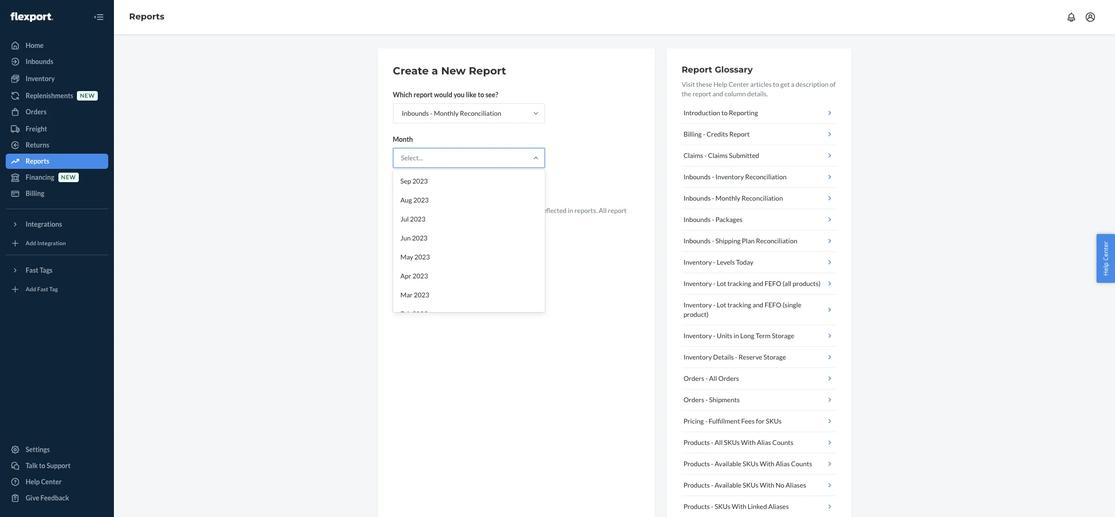 Task type: locate. For each thing, give the bounding box(es) containing it.
- up inbounds - packages
[[712, 194, 715, 202]]

2023 for mar 2023
[[414, 291, 430, 299]]

- down the fulfillment
[[712, 439, 714, 447]]

skus up products - available skus with no aliases
[[743, 460, 759, 468]]

inbounds
[[26, 57, 53, 66], [402, 109, 429, 117], [684, 173, 711, 181], [684, 194, 711, 202], [684, 216, 711, 224], [684, 237, 711, 245]]

0 vertical spatial help center
[[1102, 242, 1111, 276]]

returns link
[[6, 138, 108, 153]]

mar 2023
[[401, 291, 430, 299]]

- up products - skus with linked aliases
[[712, 482, 714, 490]]

1 vertical spatial lot
[[717, 301, 727, 309]]

inventory up the replenishments
[[26, 75, 55, 83]]

0 vertical spatial all
[[599, 207, 607, 215]]

- for orders - shipments button
[[706, 396, 708, 404]]

replenishments
[[26, 92, 73, 100]]

- inside button
[[712, 439, 714, 447]]

add fast tag
[[26, 286, 58, 293]]

4 products from the top
[[684, 503, 710, 511]]

to left reporting
[[722, 109, 728, 117]]

center inside visit these help center articles to get a description of the report and column details.
[[729, 80, 749, 88]]

all up orders - shipments
[[710, 375, 718, 383]]

1 vertical spatial and
[[753, 280, 764, 288]]

alias up no on the right of the page
[[776, 460, 790, 468]]

1 vertical spatial reports link
[[6, 154, 108, 169]]

for inside it may take up to 2 hours for new information to be reflected in reports. all report time fields are in universal time (utc).
[[465, 207, 474, 215]]

create for create report
[[401, 185, 422, 193]]

1 vertical spatial add
[[26, 286, 36, 293]]

0 vertical spatial create
[[393, 65, 429, 77]]

1 horizontal spatial reports
[[129, 11, 164, 22]]

all
[[599, 207, 607, 215], [710, 375, 718, 383], [715, 439, 723, 447]]

0 horizontal spatial report
[[469, 65, 507, 77]]

report
[[469, 65, 507, 77], [682, 65, 713, 75], [730, 130, 750, 138]]

1 products from the top
[[684, 439, 710, 447]]

2023
[[413, 177, 428, 185], [414, 196, 429, 204], [410, 215, 426, 223], [412, 234, 428, 242], [415, 253, 430, 261], [413, 272, 428, 280], [414, 291, 430, 299], [413, 310, 428, 318]]

2 horizontal spatial report
[[730, 130, 750, 138]]

- down products - available skus with no aliases
[[712, 503, 714, 511]]

report inside button
[[730, 130, 750, 138]]

products
[[684, 439, 710, 447], [684, 460, 710, 468], [684, 482, 710, 490], [684, 503, 710, 511]]

1 horizontal spatial inbounds - monthly reconciliation
[[684, 194, 783, 202]]

counts inside button
[[792, 460, 813, 468]]

returns
[[26, 141, 49, 149]]

- left credits
[[703, 130, 706, 138]]

1 horizontal spatial billing
[[684, 130, 702, 138]]

with down 'products - all skus with alias counts' button
[[760, 460, 775, 468]]

to inside button
[[722, 109, 728, 117]]

alias inside button
[[757, 439, 772, 447]]

help center inside help center link
[[26, 478, 62, 486]]

- left levels on the right of page
[[714, 258, 716, 266]]

reconciliation down inbounds - packages button
[[756, 237, 798, 245]]

alias
[[757, 439, 772, 447], [776, 460, 790, 468]]

report down these
[[693, 90, 712, 98]]

- up orders - shipments
[[706, 375, 708, 383]]

1 vertical spatial all
[[710, 375, 718, 383]]

be
[[532, 207, 539, 215]]

2 vertical spatial new
[[475, 207, 488, 215]]

0 horizontal spatial center
[[41, 478, 62, 486]]

report up see?
[[469, 65, 507, 77]]

all inside button
[[710, 375, 718, 383]]

- for orders - all orders button
[[706, 375, 708, 383]]

add down fast tags
[[26, 286, 36, 293]]

2023 for feb 2023
[[413, 310, 428, 318]]

orders up orders - shipments
[[684, 375, 705, 383]]

2023 right the sep
[[413, 177, 428, 185]]

see?
[[486, 91, 499, 99]]

products inside button
[[684, 439, 710, 447]]

month
[[393, 135, 413, 143]]

home
[[26, 41, 44, 49]]

- down the inventory - levels today
[[714, 280, 716, 288]]

inventory down the inventory - levels today
[[684, 280, 712, 288]]

fefo inside inventory - lot tracking and fefo (single product)
[[765, 301, 782, 309]]

for up time at the top left
[[465, 207, 474, 215]]

0 vertical spatial tracking
[[728, 280, 752, 288]]

reconciliation inside inbounds - inventory reconciliation button
[[746, 173, 787, 181]]

of
[[830, 80, 836, 88]]

tracking inside inventory - lot tracking and fefo (single product)
[[728, 301, 752, 309]]

- down billing - credits report
[[705, 152, 707, 160]]

all down the fulfillment
[[715, 439, 723, 447]]

- for inventory - lot tracking and fefo (single product) button
[[714, 301, 716, 309]]

report inside it may take up to 2 hours for new information to be reflected in reports. all report time fields are in universal time (utc).
[[608, 207, 627, 215]]

create inside "button"
[[401, 185, 422, 193]]

with inside button
[[741, 439, 756, 447]]

inventory - lot tracking and fefo (single product)
[[684, 301, 802, 319]]

add for add integration
[[26, 240, 36, 247]]

storage inside button
[[764, 353, 787, 361]]

alias inside button
[[776, 460, 790, 468]]

0 vertical spatial billing
[[684, 130, 702, 138]]

2023 right 'feb'
[[413, 310, 428, 318]]

articles
[[751, 80, 772, 88]]

inbounds down home
[[26, 57, 53, 66]]

orders - all orders
[[684, 375, 740, 383]]

products for products - available skus with no aliases
[[684, 482, 710, 490]]

lot for inventory - lot tracking and fefo (all products)
[[717, 280, 727, 288]]

details
[[714, 353, 734, 361]]

inventory inside "button"
[[684, 332, 712, 340]]

reconciliation inside inbounds - monthly reconciliation 'button'
[[742, 194, 783, 202]]

0 vertical spatial alias
[[757, 439, 772, 447]]

- for products - available skus with alias counts button
[[712, 460, 714, 468]]

skus down orders - shipments button
[[766, 418, 782, 426]]

2023 right mar
[[414, 291, 430, 299]]

talk
[[26, 462, 38, 470]]

new up "orders" link
[[80, 92, 95, 99]]

- left 'shipments' on the right bottom of page
[[706, 396, 708, 404]]

0 vertical spatial for
[[465, 207, 474, 215]]

0 vertical spatial counts
[[773, 439, 794, 447]]

claims down credits
[[708, 152, 728, 160]]

1 vertical spatial in
[[435, 216, 441, 224]]

2 add from the top
[[26, 286, 36, 293]]

tracking for (all
[[728, 280, 752, 288]]

0 horizontal spatial in
[[435, 216, 441, 224]]

report up these
[[682, 65, 713, 75]]

0 horizontal spatial for
[[465, 207, 474, 215]]

for right fees at right
[[756, 418, 765, 426]]

new inside it may take up to 2 hours for new information to be reflected in reports. all report time fields are in universal time (utc).
[[475, 207, 488, 215]]

1 horizontal spatial monthly
[[716, 194, 741, 202]]

- for inbounds - packages button
[[712, 216, 715, 224]]

create a new report
[[393, 65, 507, 77]]

0 vertical spatial new
[[80, 92, 95, 99]]

2 vertical spatial in
[[734, 332, 740, 340]]

1 vertical spatial fefo
[[765, 301, 782, 309]]

0 vertical spatial inbounds - monthly reconciliation
[[402, 109, 502, 117]]

available for products - available skus with alias counts
[[715, 460, 742, 468]]

billing
[[684, 130, 702, 138], [26, 190, 44, 198]]

help center link
[[6, 475, 108, 490]]

apr
[[401, 272, 412, 280]]

1 vertical spatial a
[[792, 80, 795, 88]]

1 horizontal spatial report
[[682, 65, 713, 75]]

1 vertical spatial help
[[1102, 263, 1111, 276]]

0 vertical spatial lot
[[717, 280, 727, 288]]

- inside button
[[714, 258, 716, 266]]

0 vertical spatial fast
[[26, 266, 38, 275]]

counts inside button
[[773, 439, 794, 447]]

2023 for apr 2023
[[413, 272, 428, 280]]

1 vertical spatial center
[[1102, 242, 1111, 261]]

billing down the financing
[[26, 190, 44, 198]]

with left no on the right of the page
[[760, 482, 775, 490]]

2 horizontal spatial help
[[1102, 263, 1111, 276]]

0 vertical spatial help
[[714, 80, 728, 88]]

1 horizontal spatial center
[[729, 80, 749, 88]]

financing
[[26, 173, 54, 181]]

integration
[[37, 240, 66, 247]]

a
[[432, 65, 438, 77], [792, 80, 795, 88]]

and
[[713, 90, 724, 98], [753, 280, 764, 288], [753, 301, 764, 309]]

inventory inside button
[[684, 258, 712, 266]]

inventory - levels today button
[[682, 252, 837, 274]]

available up products - skus with linked aliases
[[715, 482, 742, 490]]

create up which at top
[[393, 65, 429, 77]]

1 available from the top
[[715, 460, 742, 468]]

and for inventory - lot tracking and fefo (single product)
[[753, 301, 764, 309]]

1 vertical spatial tracking
[[728, 301, 752, 309]]

fast left tag
[[37, 286, 48, 293]]

products - all skus with alias counts button
[[682, 433, 837, 454]]

(single
[[783, 301, 802, 309]]

1 horizontal spatial claims
[[708, 152, 728, 160]]

3 products from the top
[[684, 482, 710, 490]]

0 vertical spatial and
[[713, 90, 724, 98]]

long
[[741, 332, 755, 340]]

home link
[[6, 38, 108, 53]]

2023 up take
[[414, 196, 429, 204]]

2023 right the jun
[[412, 234, 428, 242]]

sep
[[401, 177, 411, 185]]

counts for products - all skus with alias counts
[[773, 439, 794, 447]]

description
[[796, 80, 829, 88]]

fefo left (all
[[765, 280, 782, 288]]

0 vertical spatial add
[[26, 240, 36, 247]]

orders for orders - all orders
[[684, 375, 705, 383]]

report for billing - credits report
[[730, 130, 750, 138]]

0 horizontal spatial billing
[[26, 190, 44, 198]]

- inside "button"
[[714, 332, 716, 340]]

skus
[[766, 418, 782, 426], [724, 439, 740, 447], [743, 460, 759, 468], [743, 482, 759, 490], [715, 503, 731, 511]]

claims down billing - credits report
[[684, 152, 704, 160]]

0 horizontal spatial claims
[[684, 152, 704, 160]]

monthly up packages in the right of the page
[[716, 194, 741, 202]]

0 vertical spatial in
[[568, 207, 574, 215]]

1 fefo from the top
[[765, 280, 782, 288]]

and for inventory - lot tracking and fefo (all products)
[[753, 280, 764, 288]]

help
[[714, 80, 728, 88], [1102, 263, 1111, 276], [26, 478, 40, 486]]

- for 'products - all skus with alias counts' button
[[712, 439, 714, 447]]

2 lot from the top
[[717, 301, 727, 309]]

to right talk
[[39, 462, 45, 470]]

storage right term
[[772, 332, 795, 340]]

fefo for (all
[[765, 280, 782, 288]]

inventory - lot tracking and fefo (single product) button
[[682, 295, 837, 326]]

- left 'units' on the bottom right of page
[[714, 332, 716, 340]]

0 horizontal spatial a
[[432, 65, 438, 77]]

orders - shipments
[[684, 396, 740, 404]]

inventory up product)
[[684, 301, 712, 309]]

apr 2023
[[401, 272, 428, 280]]

2023 for sep 2023
[[413, 177, 428, 185]]

up
[[426, 207, 434, 215]]

these
[[697, 80, 713, 88]]

0 horizontal spatial reports link
[[6, 154, 108, 169]]

orders up freight
[[26, 108, 47, 116]]

reporting
[[729, 109, 758, 117]]

create up aug 2023
[[401, 185, 422, 193]]

take
[[412, 207, 425, 215]]

inventory down claims - claims submitted
[[716, 173, 744, 181]]

add left integration
[[26, 240, 36, 247]]

inventory for inventory - lot tracking and fefo (all products)
[[684, 280, 712, 288]]

0 vertical spatial storage
[[772, 332, 795, 340]]

1 horizontal spatial help
[[714, 80, 728, 88]]

alias down pricing - fulfillment fees for skus 'button'
[[757, 439, 772, 447]]

1 vertical spatial aliases
[[769, 503, 789, 511]]

report
[[693, 90, 712, 98], [414, 91, 433, 99], [423, 185, 442, 193], [608, 207, 627, 215]]

2 horizontal spatial new
[[475, 207, 488, 215]]

0 horizontal spatial reports
[[26, 157, 49, 165]]

fefo
[[765, 280, 782, 288], [765, 301, 782, 309]]

2023 for aug 2023
[[414, 196, 429, 204]]

- down claims - claims submitted
[[712, 173, 715, 181]]

new for replenishments
[[80, 92, 95, 99]]

inventory left levels on the right of page
[[684, 258, 712, 266]]

credits
[[707, 130, 729, 138]]

1 vertical spatial available
[[715, 482, 742, 490]]

1 vertical spatial new
[[61, 174, 76, 181]]

1 vertical spatial monthly
[[716, 194, 741, 202]]

report right reports.
[[608, 207, 627, 215]]

1 horizontal spatial help center
[[1102, 242, 1111, 276]]

reports.
[[575, 207, 598, 215]]

inventory - lot tracking and fefo (all products) button
[[682, 274, 837, 295]]

2023 for jun 2023
[[412, 234, 428, 242]]

inventory inside inventory - lot tracking and fefo (single product)
[[684, 301, 712, 309]]

available for products - available skus with no aliases
[[715, 482, 742, 490]]

reconciliation down claims - claims submitted button
[[746, 173, 787, 181]]

orders up pricing
[[684, 396, 705, 404]]

skus down products - available skus with alias counts
[[743, 482, 759, 490]]

0 horizontal spatial monthly
[[434, 109, 459, 117]]

skus down pricing - fulfillment fees for skus
[[724, 439, 740, 447]]

billing inside button
[[684, 130, 702, 138]]

today
[[737, 258, 754, 266]]

inbounds for inbounds - inventory reconciliation button
[[684, 173, 711, 181]]

fefo left '(single'
[[765, 301, 782, 309]]

1 tracking from the top
[[728, 280, 752, 288]]

0 horizontal spatial inbounds - monthly reconciliation
[[402, 109, 502, 117]]

fast tags
[[26, 266, 53, 275]]

claims - claims submitted button
[[682, 145, 837, 167]]

- for billing - credits report button
[[703, 130, 706, 138]]

2023 right may
[[415, 253, 430, 261]]

0 vertical spatial fefo
[[765, 280, 782, 288]]

1 vertical spatial alias
[[776, 460, 790, 468]]

in inside "button"
[[734, 332, 740, 340]]

to
[[773, 80, 780, 88], [478, 91, 484, 99], [722, 109, 728, 117], [435, 207, 441, 215], [525, 207, 531, 215], [39, 462, 45, 470]]

reconciliation down inbounds - inventory reconciliation button
[[742, 194, 783, 202]]

billing down introduction
[[684, 130, 702, 138]]

inbounds down claims - claims submitted
[[684, 173, 711, 181]]

a inside visit these help center articles to get a description of the report and column details.
[[792, 80, 795, 88]]

1 horizontal spatial alias
[[776, 460, 790, 468]]

lot down the inventory - levels today
[[717, 280, 727, 288]]

in left long
[[734, 332, 740, 340]]

storage right reserve
[[764, 353, 787, 361]]

inbounds - inventory reconciliation
[[684, 173, 787, 181]]

to inside button
[[39, 462, 45, 470]]

skus for products - available skus with alias counts
[[743, 460, 759, 468]]

1 vertical spatial storage
[[764, 353, 787, 361]]

2 vertical spatial all
[[715, 439, 723, 447]]

tracking down today
[[728, 280, 752, 288]]

2 vertical spatial and
[[753, 301, 764, 309]]

inventory - units in long term storage button
[[682, 326, 837, 347]]

0 horizontal spatial new
[[61, 174, 76, 181]]

2 horizontal spatial in
[[734, 332, 740, 340]]

1 vertical spatial help center
[[26, 478, 62, 486]]

new up time at the top left
[[475, 207, 488, 215]]

like
[[466, 91, 477, 99]]

orders
[[26, 108, 47, 116], [684, 375, 705, 383], [719, 375, 740, 383], [684, 396, 705, 404]]

skus inside button
[[724, 439, 740, 447]]

- for the inventory - levels today button
[[714, 258, 716, 266]]

orders up 'shipments' on the right bottom of page
[[719, 375, 740, 383]]

inbounds - monthly reconciliation down 'which report would you like to see?'
[[402, 109, 502, 117]]

fulfillment
[[709, 418, 740, 426]]

1 horizontal spatial a
[[792, 80, 795, 88]]

reconciliation inside the inbounds - shipping plan reconciliation button
[[756, 237, 798, 245]]

- inside inventory - lot tracking and fefo (single product)
[[714, 301, 716, 309]]

0 vertical spatial aliases
[[786, 482, 807, 490]]

1 vertical spatial fast
[[37, 286, 48, 293]]

0 vertical spatial available
[[715, 460, 742, 468]]

0 horizontal spatial help center
[[26, 478, 62, 486]]

0 vertical spatial reports link
[[129, 11, 164, 22]]

a left new
[[432, 65, 438, 77]]

and down inventory - lot tracking and fefo (all products) button
[[753, 301, 764, 309]]

inbounds inside 'button'
[[684, 194, 711, 202]]

2 tracking from the top
[[728, 301, 752, 309]]

to left get on the right top
[[773, 80, 780, 88]]

1 vertical spatial create
[[401, 185, 422, 193]]

inbounds up inbounds - packages
[[684, 194, 711, 202]]

available
[[715, 460, 742, 468], [715, 482, 742, 490]]

inventory for inventory - lot tracking and fefo (single product)
[[684, 301, 712, 309]]

1 add from the top
[[26, 240, 36, 247]]

and inside inventory - lot tracking and fefo (single product)
[[753, 301, 764, 309]]

all inside button
[[715, 439, 723, 447]]

inbounds - shipping plan reconciliation button
[[682, 231, 837, 252]]

freight
[[26, 125, 47, 133]]

1 vertical spatial for
[[756, 418, 765, 426]]

0 horizontal spatial alias
[[757, 439, 772, 447]]

1 horizontal spatial new
[[80, 92, 95, 99]]

fees
[[742, 418, 755, 426]]

products - available skus with no aliases button
[[682, 475, 837, 497]]

1 lot from the top
[[717, 280, 727, 288]]

- up inventory - units in long term storage
[[714, 301, 716, 309]]

in right are
[[435, 216, 441, 224]]

jul 2023
[[401, 215, 426, 223]]

products - skus with linked aliases
[[684, 503, 789, 511]]

lot inside inventory - lot tracking and fefo (single product)
[[717, 301, 727, 309]]

report left would
[[414, 91, 433, 99]]

new for financing
[[61, 174, 76, 181]]

available down products - all skus with alias counts
[[715, 460, 742, 468]]

1 vertical spatial counts
[[792, 460, 813, 468]]

inventory link
[[6, 71, 108, 86]]

add integration
[[26, 240, 66, 247]]

plan
[[742, 237, 755, 245]]

a right get on the right top
[[792, 80, 795, 88]]

it
[[393, 207, 398, 215]]

- for inbounds - monthly reconciliation 'button'
[[712, 194, 715, 202]]

2 fefo from the top
[[765, 301, 782, 309]]

0 vertical spatial reports
[[129, 11, 164, 22]]

report inside visit these help center articles to get a description of the report and column details.
[[693, 90, 712, 98]]

- left packages in the right of the page
[[712, 216, 715, 224]]

inbounds down which at top
[[402, 109, 429, 117]]

in left reports.
[[568, 207, 574, 215]]

alias for products - available skus with alias counts
[[776, 460, 790, 468]]

pricing - fulfillment fees for skus button
[[682, 411, 837, 433]]

report inside "button"
[[423, 185, 442, 193]]

2 horizontal spatial center
[[1102, 242, 1111, 261]]

- right details
[[736, 353, 738, 361]]

inbounds left packages in the right of the page
[[684, 216, 711, 224]]

0 vertical spatial a
[[432, 65, 438, 77]]

0 vertical spatial center
[[729, 80, 749, 88]]

report down reporting
[[730, 130, 750, 138]]

1 vertical spatial inbounds - monthly reconciliation
[[684, 194, 783, 202]]

2 vertical spatial help
[[26, 478, 40, 486]]

inventory down product)
[[684, 332, 712, 340]]

flexport logo image
[[10, 12, 53, 22]]

2023 right the apr
[[413, 272, 428, 280]]

all for orders
[[710, 375, 718, 383]]

1 horizontal spatial for
[[756, 418, 765, 426]]

time
[[471, 216, 485, 224]]

tracking down inventory - lot tracking and fefo (all products)
[[728, 301, 752, 309]]

2 products from the top
[[684, 460, 710, 468]]

0 horizontal spatial help
[[26, 478, 40, 486]]

2 vertical spatial center
[[41, 478, 62, 486]]

aliases
[[786, 482, 807, 490], [769, 503, 789, 511]]

- for "inventory - units in long term storage" "button" at the bottom right
[[714, 332, 716, 340]]

inventory for inventory details - reserve storage
[[684, 353, 712, 361]]

fast left tags
[[26, 266, 38, 275]]

2023 down take
[[410, 215, 426, 223]]

all right reports.
[[599, 207, 607, 215]]

aliases right no on the right of the page
[[786, 482, 807, 490]]

may
[[399, 207, 411, 215]]

2 available from the top
[[715, 482, 742, 490]]

1 vertical spatial billing
[[26, 190, 44, 198]]

- down products - all skus with alias counts
[[712, 460, 714, 468]]

inbounds - packages
[[684, 216, 743, 224]]

talk to support button
[[6, 459, 108, 474]]



Task type: describe. For each thing, give the bounding box(es) containing it.
all for products
[[715, 439, 723, 447]]

help inside visit these help center articles to get a description of the report and column details.
[[714, 80, 728, 88]]

(all
[[783, 280, 792, 288]]

freight link
[[6, 122, 108, 137]]

inbounds for inbounds - packages button
[[684, 216, 711, 224]]

skus for products - available skus with no aliases
[[743, 482, 759, 490]]

give feedback button
[[6, 491, 108, 506]]

0 vertical spatial monthly
[[434, 109, 459, 117]]

inbounds link
[[6, 54, 108, 69]]

billing for billing
[[26, 190, 44, 198]]

alias for products - all skus with alias counts
[[757, 439, 772, 447]]

1 claims from the left
[[684, 152, 704, 160]]

2 claims from the left
[[708, 152, 728, 160]]

open account menu image
[[1085, 11, 1097, 23]]

2
[[442, 207, 446, 215]]

help center inside help center button
[[1102, 242, 1111, 276]]

jun
[[401, 234, 411, 242]]

with for products - available skus with no aliases
[[760, 482, 775, 490]]

tracking for (single
[[728, 301, 752, 309]]

- for products - skus with linked aliases button
[[712, 503, 714, 511]]

reflected
[[540, 207, 567, 215]]

reconciliation down like
[[460, 109, 502, 117]]

you
[[454, 91, 465, 99]]

orders for orders
[[26, 108, 47, 116]]

inventory for inventory
[[26, 75, 55, 83]]

product)
[[684, 311, 709, 319]]

create report button
[[393, 180, 451, 199]]

settings link
[[6, 443, 108, 458]]

inventory - levels today
[[684, 258, 754, 266]]

1 horizontal spatial in
[[568, 207, 574, 215]]

billing link
[[6, 186, 108, 201]]

add integration link
[[6, 236, 108, 251]]

- down 'which report would you like to see?'
[[431, 109, 433, 117]]

all inside it may take up to 2 hours for new information to be reflected in reports. all report time fields are in universal time (utc).
[[599, 207, 607, 215]]

to right like
[[478, 91, 484, 99]]

details.
[[748, 90, 768, 98]]

integrations button
[[6, 217, 108, 232]]

settings
[[26, 446, 50, 454]]

inbounds - monthly reconciliation button
[[682, 188, 837, 209]]

may 2023
[[401, 253, 430, 261]]

information
[[489, 207, 523, 215]]

- for products - available skus with no aliases button
[[712, 482, 714, 490]]

help inside button
[[1102, 263, 1111, 276]]

select...
[[401, 154, 423, 162]]

products - available skus with alias counts button
[[682, 454, 837, 475]]

report for create a new report
[[469, 65, 507, 77]]

would
[[434, 91, 453, 99]]

inbounds for inbounds - monthly reconciliation 'button'
[[684, 194, 711, 202]]

column
[[725, 90, 746, 98]]

products - all skus with alias counts
[[684, 439, 794, 447]]

mar
[[401, 291, 413, 299]]

skus inside 'button'
[[766, 418, 782, 426]]

talk to support
[[26, 462, 71, 470]]

products for products - all skus with alias counts
[[684, 439, 710, 447]]

billing - credits report button
[[682, 124, 837, 145]]

fefo for (single
[[765, 301, 782, 309]]

for inside 'button'
[[756, 418, 765, 426]]

shipments
[[710, 396, 740, 404]]

products - available skus with alias counts
[[684, 460, 813, 468]]

storage inside "button"
[[772, 332, 795, 340]]

sep 2023
[[401, 177, 428, 185]]

the
[[682, 90, 692, 98]]

inventory details - reserve storage button
[[682, 347, 837, 369]]

claims - claims submitted
[[684, 152, 760, 160]]

feb 2023
[[401, 310, 428, 318]]

skus down products - available skus with no aliases
[[715, 503, 731, 511]]

give feedback
[[26, 494, 69, 503]]

tag
[[49, 286, 58, 293]]

pricing
[[684, 418, 704, 426]]

packages
[[716, 216, 743, 224]]

inbounds - inventory reconciliation button
[[682, 167, 837, 188]]

inventory - units in long term storage
[[684, 332, 795, 340]]

orders - shipments button
[[682, 390, 837, 411]]

linked
[[748, 503, 767, 511]]

products for products - available skus with alias counts
[[684, 460, 710, 468]]

products for products - skus with linked aliases
[[684, 503, 710, 511]]

visit these help center articles to get a description of the report and column details.
[[682, 80, 836, 98]]

create report
[[401, 185, 442, 193]]

give
[[26, 494, 39, 503]]

- for the inbounds - shipping plan reconciliation button
[[712, 237, 715, 245]]

time
[[393, 216, 406, 224]]

which
[[393, 91, 413, 99]]

visit
[[682, 80, 695, 88]]

are
[[424, 216, 434, 224]]

open notifications image
[[1066, 11, 1078, 23]]

to left 2 on the left
[[435, 207, 441, 215]]

1 vertical spatial reports
[[26, 157, 49, 165]]

it may take up to 2 hours for new information to be reflected in reports. all report time fields are in universal time (utc).
[[393, 207, 627, 224]]

glossary
[[715, 65, 753, 75]]

help center button
[[1097, 234, 1116, 283]]

billing for billing - credits report
[[684, 130, 702, 138]]

hours
[[447, 207, 464, 215]]

new
[[441, 65, 466, 77]]

jun 2023
[[401, 234, 428, 242]]

inbounds - monthly reconciliation inside inbounds - monthly reconciliation 'button'
[[684, 194, 783, 202]]

to inside visit these help center articles to get a description of the report and column details.
[[773, 80, 780, 88]]

- for inventory - lot tracking and fefo (all products) button
[[714, 280, 716, 288]]

billing - credits report
[[684, 130, 750, 138]]

1 horizontal spatial reports link
[[129, 11, 164, 22]]

aug
[[401, 196, 412, 204]]

inventory for inventory - levels today
[[684, 258, 712, 266]]

universal
[[442, 216, 470, 224]]

skus for products - all skus with alias counts
[[724, 439, 740, 447]]

submitted
[[729, 152, 760, 160]]

- for claims - claims submitted button
[[705, 152, 707, 160]]

no
[[776, 482, 785, 490]]

2023 for may 2023
[[415, 253, 430, 261]]

inbounds for the inbounds - shipping plan reconciliation button
[[684, 237, 711, 245]]

(utc).
[[487, 216, 505, 224]]

with for products - all skus with alias counts
[[741, 439, 756, 447]]

counts for products - available skus with alias counts
[[792, 460, 813, 468]]

integrations
[[26, 220, 62, 228]]

may
[[401, 253, 413, 261]]

orders for orders - shipments
[[684, 396, 705, 404]]

- for inbounds - inventory reconciliation button
[[712, 173, 715, 181]]

levels
[[717, 258, 735, 266]]

with left "linked"
[[732, 503, 747, 511]]

center inside button
[[1102, 242, 1111, 261]]

close navigation image
[[93, 11, 104, 23]]

inbounds - shipping plan reconciliation
[[684, 237, 798, 245]]

fields
[[407, 216, 423, 224]]

report glossary
[[682, 65, 753, 75]]

introduction
[[684, 109, 721, 117]]

pricing - fulfillment fees for skus
[[684, 418, 782, 426]]

create for create a new report
[[393, 65, 429, 77]]

inventory - lot tracking and fefo (all products)
[[684, 280, 821, 288]]

to left be
[[525, 207, 531, 215]]

with for products - available skus with alias counts
[[760, 460, 775, 468]]

add for add fast tag
[[26, 286, 36, 293]]

fast inside dropdown button
[[26, 266, 38, 275]]

inventory for inventory - units in long term storage
[[684, 332, 712, 340]]

products - available skus with no aliases
[[684, 482, 807, 490]]

lot for inventory - lot tracking and fefo (single product)
[[717, 301, 727, 309]]

reserve
[[739, 353, 763, 361]]

2023 for jul 2023
[[410, 215, 426, 223]]

monthly inside inbounds - monthly reconciliation 'button'
[[716, 194, 741, 202]]

support
[[47, 462, 71, 470]]

- for pricing - fulfillment fees for skus 'button'
[[706, 418, 708, 426]]

inventory details - reserve storage
[[684, 353, 787, 361]]

and inside visit these help center articles to get a description of the report and column details.
[[713, 90, 724, 98]]



Task type: vqa. For each thing, say whether or not it's contained in the screenshot.
the chain
no



